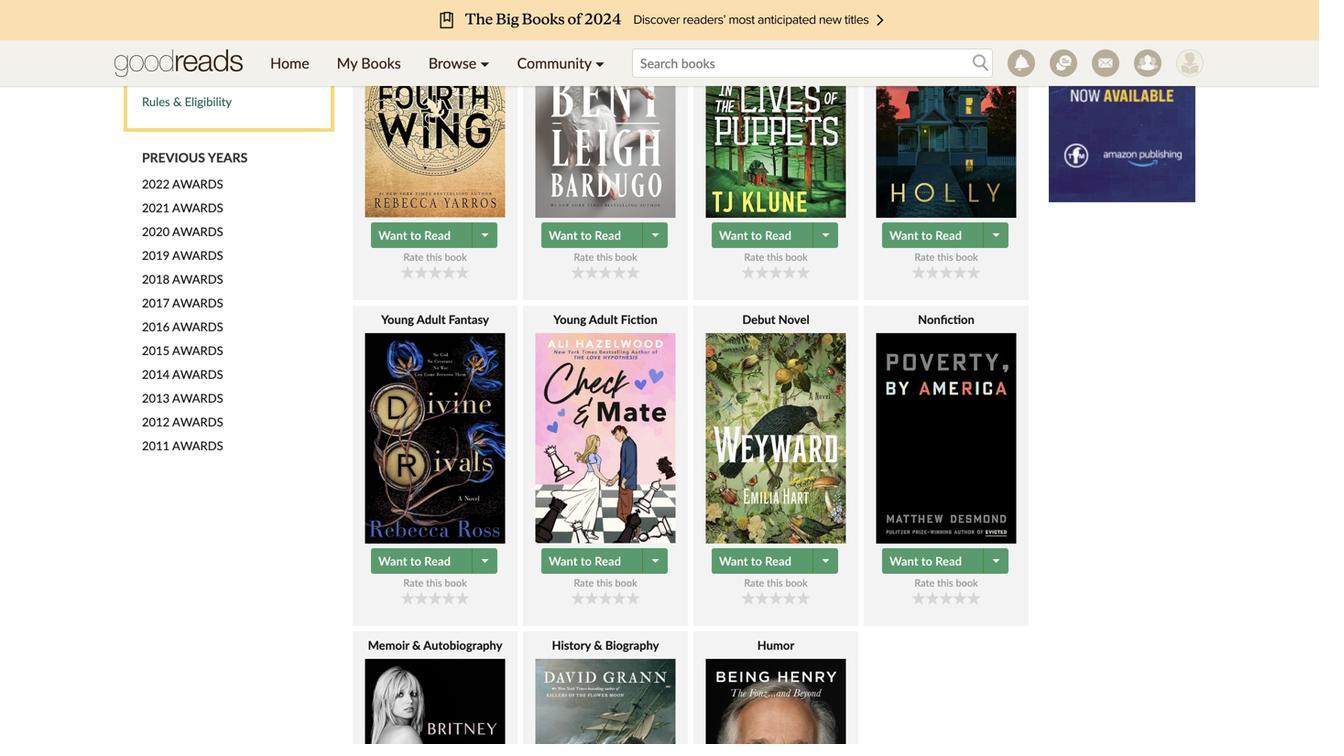 Task type: describe. For each thing, give the bounding box(es) containing it.
& for autobiography
[[412, 639, 421, 653]]

2016 awards link
[[142, 319, 334, 335]]

fiction
[[621, 312, 658, 327]]

books
[[361, 54, 401, 72]]

announced
[[142, 63, 202, 78]]

inbox image
[[1092, 49, 1119, 77]]

my
[[337, 54, 357, 72]]

nov.
[[242, 9, 266, 24]]

being henry: the fonz . . . and beyond image
[[706, 660, 846, 745]]

the woman in me image
[[365, 660, 505, 745]]

humor link
[[693, 638, 858, 745]]

adult for fantasy
[[417, 312, 446, 327]]

home link
[[256, 40, 323, 86]]

nonfiction link
[[864, 312, 1029, 544]]

6 awards from the top
[[172, 296, 223, 310]]

rules & eligibility
[[142, 94, 232, 109]]

the wager: a tale of shipwreck, mutiny and murder image
[[535, 660, 676, 745]]

memoir & autobiography
[[368, 639, 502, 653]]

young for young adult fantasy
[[381, 312, 414, 327]]

community ▾
[[517, 54, 605, 72]]

-
[[286, 9, 291, 24]]

2018
[[142, 272, 170, 287]]

▾ for browse ▾
[[480, 54, 490, 72]]

fourth wing (the empyrean, #1) image
[[365, 7, 505, 217]]

memoir & autobiography link
[[353, 638, 518, 745]]

weyward image
[[706, 334, 846, 544]]

browse ▾
[[428, 54, 490, 72]]

humor
[[757, 639, 794, 653]]

divine rivals (letters of enchantment, #1) image
[[365, 334, 505, 544]]

holly image
[[876, 7, 1016, 218]]

2016
[[142, 320, 170, 334]]

notifications image
[[1008, 49, 1035, 77]]

advertisement element
[[1049, 0, 1195, 202]]

2011 awards link
[[142, 438, 334, 454]]

winners announced
[[142, 47, 202, 78]]

history & biography link
[[523, 638, 688, 745]]

2012
[[142, 415, 170, 429]]

2014
[[142, 367, 170, 382]]

10 awards from the top
[[172, 391, 223, 406]]

hell bent (alex stern, #2) image
[[535, 7, 676, 218]]

adult for fiction
[[589, 312, 618, 327]]

2020 awards link
[[142, 223, 334, 240]]

winners
[[142, 47, 186, 62]]

history & biography
[[552, 639, 659, 653]]

browse
[[428, 54, 477, 72]]

2014 awards link
[[142, 366, 334, 383]]

rules
[[142, 94, 170, 109]]

2018 awards link
[[142, 271, 334, 288]]

12 awards from the top
[[172, 439, 223, 453]]

poverty, by america image
[[876, 334, 1016, 544]]

my books link
[[323, 40, 415, 86]]

previous years
[[142, 150, 248, 165]]

2017
[[142, 296, 170, 310]]

Search for books to add to your shelves search field
[[632, 49, 993, 78]]

2015
[[142, 343, 170, 358]]

young adult fantasy
[[381, 312, 489, 327]]

nonfiction
[[918, 312, 975, 327]]

2013 awards link
[[142, 390, 334, 407]]

5 awards from the top
[[172, 272, 223, 287]]

young adult fantasy link
[[353, 312, 518, 544]]

browse ▾ button
[[415, 40, 503, 86]]

community ▾ button
[[503, 40, 618, 86]]

debut novel
[[742, 312, 809, 327]]

debut novel link
[[693, 312, 858, 544]]

3 awards from the top
[[172, 224, 223, 239]]

in the lives of puppets image
[[706, 7, 846, 218]]

menu containing home
[[256, 40, 618, 86]]

7 awards from the top
[[172, 320, 223, 334]]



Task type: vqa. For each thing, say whether or not it's contained in the screenshot.
"History & Biography"
yes



Task type: locate. For each thing, give the bounding box(es) containing it.
1 horizontal spatial &
[[412, 639, 421, 653]]

4 awards from the top
[[172, 248, 223, 263]]

1 dec. from the top
[[242, 26, 266, 41]]

▾ inside community ▾ 'popup button'
[[595, 54, 605, 72]]

2019
[[142, 248, 170, 263]]

awards right 2013
[[172, 391, 223, 406]]

1 adult from the left
[[417, 312, 446, 327]]

to
[[410, 228, 421, 243], [580, 228, 592, 243], [751, 228, 762, 243], [921, 228, 932, 243], [410, 554, 421, 569], [580, 554, 592, 569], [751, 554, 762, 569], [921, 554, 932, 569]]

0 vertical spatial dec.
[[242, 26, 266, 41]]

& for biography
[[594, 639, 602, 653]]

young for young adult fiction
[[553, 312, 586, 327]]

1 horizontal spatial young
[[553, 312, 586, 327]]

home
[[270, 54, 309, 72]]

eligibility
[[185, 94, 232, 109]]

& right memoir
[[412, 639, 421, 653]]

awards right 2020
[[172, 224, 223, 239]]

2019 awards link
[[142, 247, 334, 264]]

dec.
[[242, 26, 266, 41], [242, 55, 266, 70]]

0 horizontal spatial ▾
[[480, 54, 490, 72]]

young adult fiction
[[553, 312, 658, 327]]

menu
[[256, 40, 618, 86]]

history
[[552, 639, 591, 653]]

2 young from the left
[[553, 312, 586, 327]]

debut
[[742, 312, 776, 327]]

young adult fiction link
[[523, 312, 688, 544]]

rules & eligibility link
[[142, 94, 232, 109]]

2 adult from the left
[[589, 312, 618, 327]]

adult inside young adult fantasy link
[[417, 312, 446, 327]]

& for eligibility
[[173, 94, 182, 109]]

awards right 2021
[[172, 200, 223, 215]]

community
[[517, 54, 591, 72]]

& right rules
[[173, 94, 182, 109]]

awards right 2018
[[172, 272, 223, 287]]

awards right 2016
[[172, 320, 223, 334]]

awards right 2014
[[172, 367, 223, 382]]

awards right 2017
[[172, 296, 223, 310]]

0 horizontal spatial young
[[381, 312, 414, 327]]

2022
[[142, 177, 170, 191]]

this
[[426, 251, 442, 263], [596, 251, 612, 263], [767, 251, 783, 263], [937, 251, 953, 263], [426, 577, 442, 590], [596, 577, 612, 590], [767, 577, 783, 590], [937, 577, 953, 590]]

check & mate image
[[535, 334, 676, 544]]

▾ right community
[[595, 54, 605, 72]]

want to read button
[[371, 223, 474, 248], [541, 223, 645, 248], [712, 223, 815, 248], [882, 223, 986, 248], [371, 549, 474, 574], [541, 549, 645, 574], [712, 549, 815, 574], [882, 549, 986, 574]]

dec. 7
[[242, 55, 276, 70]]

awards right 2015
[[172, 343, 223, 358]]

2022 awards link
[[142, 176, 334, 192]]

adult
[[417, 312, 446, 327], [589, 312, 618, 327]]

Search books text field
[[632, 49, 993, 78]]

young left fantasy at the left of page
[[381, 312, 414, 327]]

read
[[424, 228, 451, 243], [595, 228, 621, 243], [765, 228, 791, 243], [935, 228, 962, 243], [424, 554, 451, 569], [595, 554, 621, 569], [765, 554, 791, 569], [935, 554, 962, 569]]

2015 awards link
[[142, 342, 334, 359]]

awards right 2019
[[172, 248, 223, 263]]

2013
[[142, 391, 170, 406]]

awards right the 2012
[[172, 415, 223, 429]]

adult left fantasy at the left of page
[[417, 312, 446, 327]]

1 ▾ from the left
[[480, 54, 490, 72]]

years
[[208, 150, 248, 165]]

my group discussions image
[[1050, 49, 1077, 77]]

▾ inside browse ▾ dropdown button
[[480, 54, 490, 72]]

1 horizontal spatial adult
[[589, 312, 618, 327]]

adult inside young adult fiction link
[[589, 312, 618, 327]]

ruby anderson image
[[1176, 49, 1204, 77]]

2021 awards link
[[142, 200, 334, 216]]

adult left fiction
[[589, 312, 618, 327]]

awards right '2011'
[[172, 439, 223, 453]]

2017 awards link
[[142, 295, 334, 311]]

awards down previous years
[[172, 177, 223, 191]]

rate this book
[[403, 251, 467, 263], [574, 251, 637, 263], [744, 251, 808, 263], [914, 251, 978, 263], [403, 577, 467, 590], [574, 577, 637, 590], [744, 577, 808, 590], [914, 577, 978, 590]]

2011
[[142, 439, 170, 453]]

novel
[[778, 312, 809, 327]]

autobiography
[[423, 639, 502, 653]]

2 awards from the top
[[172, 200, 223, 215]]

1 young from the left
[[381, 312, 414, 327]]

& inside 'link'
[[594, 639, 602, 653]]

0 horizontal spatial &
[[173, 94, 182, 109]]

young
[[381, 312, 414, 327], [553, 312, 586, 327]]

want to read
[[378, 228, 451, 243], [549, 228, 621, 243], [719, 228, 791, 243], [889, 228, 962, 243], [378, 554, 451, 569], [549, 554, 621, 569], [719, 554, 791, 569], [889, 554, 962, 569]]

2 horizontal spatial &
[[594, 639, 602, 653]]

dec. down nov.
[[242, 26, 266, 41]]

▾ for community ▾
[[595, 54, 605, 72]]

2022 awards 2021 awards 2020 awards 2019 awards 2018 awards 2017 awards 2016 awards 2015 awards 2014 awards 2013 awards 2012 awards 2011 awards
[[142, 177, 223, 453]]

book
[[445, 251, 467, 263], [615, 251, 637, 263], [785, 251, 808, 263], [956, 251, 978, 263], [445, 577, 467, 590], [615, 577, 637, 590], [785, 577, 808, 590], [956, 577, 978, 590]]

want
[[378, 228, 407, 243], [549, 228, 578, 243], [719, 228, 748, 243], [889, 228, 918, 243], [378, 554, 407, 569], [549, 554, 578, 569], [719, 554, 748, 569], [889, 554, 918, 569]]

2 dec. from the top
[[242, 55, 266, 70]]

dec. inside nov. 28 - dec.  3
[[242, 26, 266, 41]]

biography
[[605, 639, 659, 653]]

8 awards from the top
[[172, 343, 223, 358]]

november 28th. to december 3rd element
[[242, 9, 316, 46]]

11 awards from the top
[[172, 415, 223, 429]]

awards
[[172, 177, 223, 191], [172, 200, 223, 215], [172, 224, 223, 239], [172, 248, 223, 263], [172, 272, 223, 287], [172, 296, 223, 310], [172, 320, 223, 334], [172, 343, 223, 358], [172, 367, 223, 382], [172, 391, 223, 406], [172, 415, 223, 429], [172, 439, 223, 453]]

0 horizontal spatial adult
[[417, 312, 446, 327]]

2012 awards link
[[142, 414, 334, 430]]

nov. 28 - dec.  3
[[242, 9, 291, 41]]

7
[[269, 55, 276, 70]]

friend requests image
[[1134, 49, 1161, 77]]

2020
[[142, 224, 170, 239]]

1 horizontal spatial ▾
[[595, 54, 605, 72]]

1 awards from the top
[[172, 177, 223, 191]]

▾
[[480, 54, 490, 72], [595, 54, 605, 72]]

9 awards from the top
[[172, 367, 223, 382]]

▾ right browse
[[480, 54, 490, 72]]

28
[[269, 9, 283, 24]]

2021
[[142, 200, 170, 215]]

3
[[269, 26, 276, 41]]

memoir
[[368, 639, 409, 653]]

rate
[[403, 251, 423, 263], [574, 251, 594, 263], [744, 251, 764, 263], [914, 251, 935, 263], [403, 577, 423, 590], [574, 577, 594, 590], [744, 577, 764, 590], [914, 577, 935, 590]]

&
[[173, 94, 182, 109], [412, 639, 421, 653], [594, 639, 602, 653]]

fantasy
[[449, 312, 489, 327]]

1 vertical spatial dec.
[[242, 55, 266, 70]]

my books
[[337, 54, 401, 72]]

& right history
[[594, 639, 602, 653]]

2 ▾ from the left
[[595, 54, 605, 72]]

previous
[[142, 150, 205, 165]]

young left fiction
[[553, 312, 586, 327]]

dec. left 7
[[242, 55, 266, 70]]



